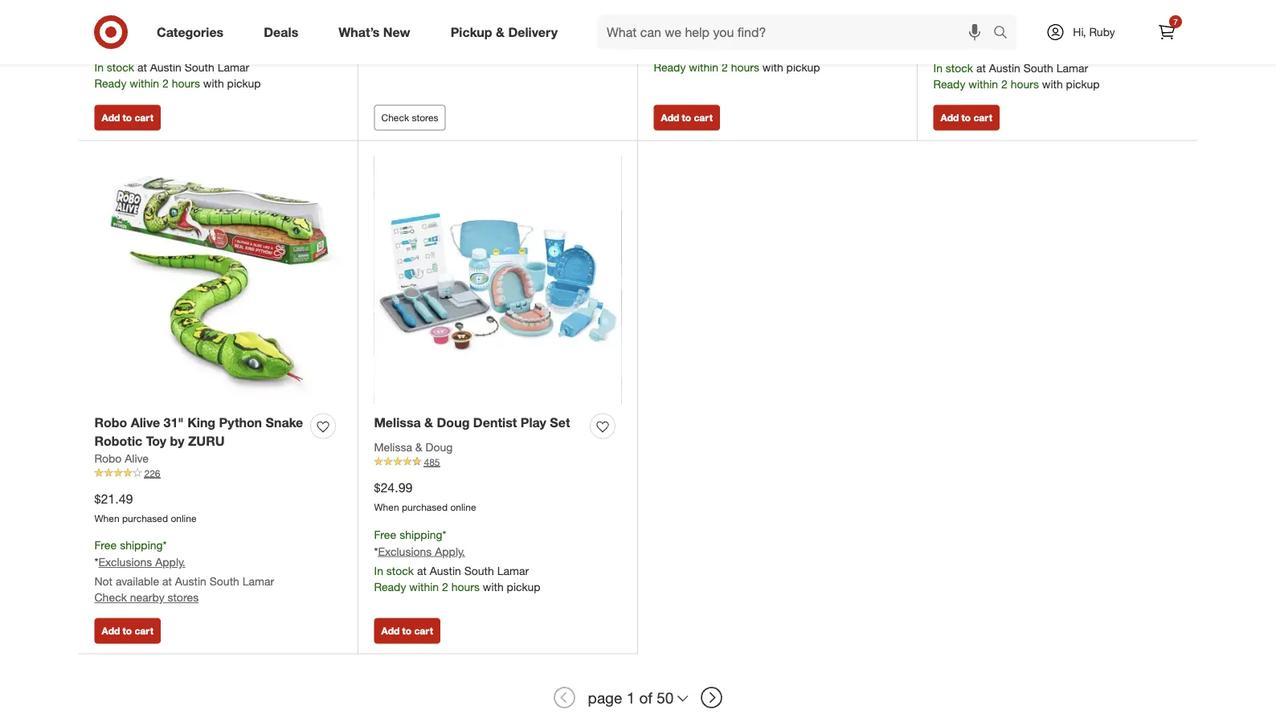 Task type: vqa. For each thing, say whether or not it's contained in the screenshot.
the top stores
yes



Task type: describe. For each thing, give the bounding box(es) containing it.
free shipping * * exclusions apply. not available at austin south lamar check nearby stores
[[94, 539, 274, 605]]

ruby
[[1090, 25, 1115, 39]]

add to cart button for ready within 2 hours
[[654, 105, 720, 131]]

deals link
[[250, 14, 319, 50]]

7 link
[[1149, 14, 1185, 50]]

doug for melissa & doug
[[426, 440, 453, 454]]

dentist
[[473, 415, 517, 431]]

check stores
[[381, 112, 439, 124]]

& for pickup & delivery
[[496, 24, 505, 40]]

set
[[550, 415, 570, 431]]

melissa & doug link
[[374, 439, 453, 455]]

hi,
[[1073, 25, 1086, 39]]

$21.49
[[94, 491, 133, 507]]

cart for $24.99
[[414, 625, 433, 637]]

485 link
[[374, 455, 622, 470]]

check inside free shipping * * exclusions apply. not available at austin south lamar check nearby stores
[[94, 591, 127, 605]]

nearby
[[130, 591, 164, 605]]

categories link
[[143, 14, 244, 50]]

austin inside free shipping * * exclusions apply. not available at austin south lamar check nearby stores
[[175, 575, 206, 589]]

search
[[986, 26, 1025, 41]]

king
[[187, 415, 216, 431]]

melissa & doug
[[374, 440, 453, 454]]

robo for robo alive
[[94, 451, 122, 465]]

at inside free shipping * * exclusions apply. not available at austin south lamar check nearby stores
[[162, 575, 172, 589]]

pickup & delivery
[[451, 24, 558, 40]]

check nearby stores button
[[94, 590, 199, 606]]

exclusions inside free shipping * * exclusions apply. not available at austin south lamar check nearby stores
[[98, 555, 152, 570]]

cart for $21.49
[[135, 625, 153, 637]]

add to cart button for $21.49
[[94, 619, 161, 644]]

melissa & doug dentist play set
[[374, 415, 570, 431]]

alive for robo alive
[[125, 451, 149, 465]]

hi, ruby
[[1073, 25, 1115, 39]]

robotic
[[94, 433, 142, 449]]

purchased for $21.49
[[122, 512, 168, 524]]

robo alive
[[94, 451, 149, 465]]

shipping inside free shipping * * exclusions apply. not available at austin south lamar check nearby stores
[[120, 539, 163, 553]]

available inside free shipping * * exclusions apply. not available at austin south lamar check nearby stores
[[116, 575, 159, 589]]

online for $24.99
[[450, 501, 476, 513]]

by
[[170, 433, 184, 449]]

7
[[1174, 16, 1178, 27]]

delivery
[[508, 24, 558, 40]]

shipping not available
[[374, 24, 485, 38]]

not
[[94, 575, 113, 589]]

$21.49 when purchased online
[[94, 491, 197, 524]]

shipping
[[374, 24, 419, 38]]

zuru
[[188, 433, 225, 449]]

toy
[[146, 433, 166, 449]]

not
[[422, 24, 438, 38]]

check stores button
[[374, 105, 446, 131]]

add to cart for ready within 2 hours
[[661, 112, 713, 124]]

pickup
[[451, 24, 492, 40]]

robo alive 31" king python snake robotic toy by zuru link
[[94, 414, 304, 450]]

robo alive 31" king python snake robotic toy by zuru
[[94, 415, 303, 449]]

play
[[521, 415, 547, 431]]

add for $21.49
[[102, 625, 120, 637]]

check inside 'button'
[[381, 112, 409, 124]]

what's new link
[[325, 14, 431, 50]]



Task type: locate. For each thing, give the bounding box(es) containing it.
add to cart button for $24.99
[[374, 619, 440, 644]]

1 vertical spatial alive
[[125, 451, 149, 465]]

exclusions
[[658, 25, 712, 39], [98, 41, 152, 55], [938, 42, 991, 56], [378, 544, 432, 559], [98, 555, 152, 570]]

purchased
[[402, 501, 448, 513], [122, 512, 168, 524]]

melissa
[[374, 415, 421, 431], [374, 440, 412, 454]]

1 horizontal spatial check
[[381, 112, 409, 124]]

alive
[[131, 415, 160, 431], [125, 451, 149, 465]]

cart for ready within 2 hours
[[694, 112, 713, 124]]

apply.
[[715, 25, 745, 39], [155, 41, 185, 55], [994, 42, 1025, 56], [435, 544, 465, 559], [155, 555, 185, 570]]

online for $21.49
[[171, 512, 197, 524]]

robo for robo alive 31" king python snake robotic toy by zuru
[[94, 415, 127, 431]]

search button
[[986, 14, 1025, 53]]

0 horizontal spatial purchased
[[122, 512, 168, 524]]

1 vertical spatial check
[[94, 591, 127, 605]]

free
[[654, 8, 676, 22], [94, 24, 117, 38], [934, 25, 956, 39], [374, 528, 396, 542], [94, 539, 117, 553]]

melissa for melissa & doug
[[374, 440, 412, 454]]

0 vertical spatial &
[[496, 24, 505, 40]]

$24.99
[[374, 480, 413, 496]]

in
[[654, 44, 663, 58], [94, 60, 104, 74], [934, 61, 943, 75], [374, 564, 383, 578]]

& right pickup
[[496, 24, 505, 40]]

add to cart for $24.99
[[381, 625, 433, 637]]

when down $24.99
[[374, 501, 399, 513]]

online up free shipping * * exclusions apply. not available at austin south lamar check nearby stores
[[171, 512, 197, 524]]

2 vertical spatial &
[[415, 440, 423, 454]]

lamar
[[777, 44, 809, 58], [218, 60, 249, 74], [1057, 61, 1088, 75], [497, 564, 529, 578], [243, 575, 274, 589]]

1 horizontal spatial stores
[[412, 112, 439, 124]]

1
[[627, 689, 635, 707]]

what's new
[[339, 24, 410, 40]]

when down $21.49
[[94, 512, 119, 524]]

doug up 485
[[426, 440, 453, 454]]

melissa for melissa & doug dentist play set
[[374, 415, 421, 431]]

0 horizontal spatial available
[[116, 575, 159, 589]]

0 horizontal spatial check
[[94, 591, 127, 605]]

available
[[441, 24, 485, 38], [116, 575, 159, 589]]

add to cart
[[102, 112, 153, 124], [661, 112, 713, 124], [941, 112, 993, 124], [102, 625, 153, 637], [381, 625, 433, 637]]

online down 485 link
[[450, 501, 476, 513]]

exclusions apply. link
[[658, 25, 745, 39], [98, 41, 185, 55], [938, 42, 1025, 56], [378, 544, 465, 559], [98, 555, 185, 570]]

add to cart button
[[94, 105, 161, 131], [654, 105, 720, 131], [934, 105, 1000, 131], [94, 619, 161, 644], [374, 619, 440, 644]]

alive up 226
[[125, 451, 149, 465]]

pickup
[[787, 60, 820, 74], [227, 76, 261, 91], [1066, 77, 1100, 91], [507, 580, 541, 594]]

austin
[[710, 44, 741, 58], [150, 60, 181, 74], [989, 61, 1021, 75], [430, 564, 461, 578], [175, 575, 206, 589]]

add for ready within 2 hours
[[661, 112, 679, 124]]

& up "melissa & doug"
[[424, 415, 433, 431]]

0 vertical spatial check
[[381, 112, 409, 124]]

0 vertical spatial stores
[[412, 112, 439, 124]]

add
[[102, 112, 120, 124], [661, 112, 679, 124], [941, 112, 959, 124], [102, 625, 120, 637], [381, 625, 400, 637]]

&
[[496, 24, 505, 40], [424, 415, 433, 431], [415, 440, 423, 454]]

1 horizontal spatial when
[[374, 501, 399, 513]]

new
[[383, 24, 410, 40]]

when inside $24.99 when purchased online
[[374, 501, 399, 513]]

doug left dentist
[[437, 415, 470, 431]]

0 vertical spatial available
[[441, 24, 485, 38]]

page 1 of 50 button
[[581, 680, 696, 716]]

south
[[744, 44, 774, 58], [185, 60, 214, 74], [1024, 61, 1054, 75], [464, 564, 494, 578], [210, 575, 239, 589]]

31"
[[164, 415, 184, 431]]

1 vertical spatial available
[[116, 575, 159, 589]]

hours
[[731, 60, 760, 74], [172, 76, 200, 91], [1011, 77, 1039, 91], [451, 580, 480, 594]]

0 vertical spatial robo
[[94, 415, 127, 431]]

when for $24.99
[[374, 501, 399, 513]]

free inside free shipping * * exclusions apply. not available at austin south lamar check nearby stores
[[94, 539, 117, 553]]

0 vertical spatial doug
[[437, 415, 470, 431]]

within
[[689, 60, 719, 74], [130, 76, 159, 91], [969, 77, 998, 91], [409, 580, 439, 594]]

lamar inside free shipping * * exclusions apply. not available at austin south lamar check nearby stores
[[243, 575, 274, 589]]

50
[[657, 689, 674, 707]]

stores inside free shipping * * exclusions apply. not available at austin south lamar check nearby stores
[[168, 591, 199, 605]]

snake
[[266, 415, 303, 431]]

purchased down $21.49
[[122, 512, 168, 524]]

& for melissa & doug dentist play set
[[424, 415, 433, 431]]

$24.99 when purchased online
[[374, 480, 476, 513]]

stores inside 'button'
[[412, 112, 439, 124]]

online inside $24.99 when purchased online
[[450, 501, 476, 513]]

melissa up $24.99
[[374, 440, 412, 454]]

*
[[722, 8, 726, 22], [163, 24, 167, 38], [654, 25, 658, 39], [1002, 25, 1006, 39], [94, 41, 98, 55], [934, 42, 938, 56], [443, 528, 447, 542], [163, 539, 167, 553], [374, 544, 378, 559], [94, 555, 98, 570]]

deals
[[264, 24, 298, 40]]

doug
[[437, 415, 470, 431], [426, 440, 453, 454]]

categories
[[157, 24, 224, 40]]

purchased for $24.99
[[402, 501, 448, 513]]

melissa up "melissa & doug"
[[374, 415, 421, 431]]

purchased inside $24.99 when purchased online
[[402, 501, 448, 513]]

shipping
[[679, 8, 722, 22], [120, 24, 163, 38], [959, 25, 1002, 39], [400, 528, 443, 542], [120, 539, 163, 553]]

ready
[[654, 60, 686, 74], [94, 76, 127, 91], [934, 77, 966, 91], [374, 580, 406, 594]]

page 1 of 50
[[588, 689, 674, 707]]

robo up 'robotic'
[[94, 415, 127, 431]]

to for $21.49
[[123, 625, 132, 637]]

1 robo from the top
[[94, 415, 127, 431]]

1 vertical spatial doug
[[426, 440, 453, 454]]

robo alive link
[[94, 450, 149, 466]]

when inside $21.49 when purchased online
[[94, 512, 119, 524]]

melissa & doug dentist play set image
[[374, 157, 622, 404], [374, 157, 622, 404]]

1 horizontal spatial available
[[441, 24, 485, 38]]

0 horizontal spatial online
[[171, 512, 197, 524]]

robo alive 31" king python snake robotic toy by zuru image
[[94, 157, 342, 404], [94, 157, 342, 404]]

2 robo from the top
[[94, 451, 122, 465]]

add for $24.99
[[381, 625, 400, 637]]

available up the check nearby stores 'button'
[[116, 575, 159, 589]]

1 vertical spatial melissa
[[374, 440, 412, 454]]

1 horizontal spatial online
[[450, 501, 476, 513]]

robo inside robo alive 31" king python snake robotic toy by zuru
[[94, 415, 127, 431]]

what's
[[339, 24, 380, 40]]

python
[[219, 415, 262, 431]]

0 horizontal spatial when
[[94, 512, 119, 524]]

2 horizontal spatial &
[[496, 24, 505, 40]]

at
[[697, 44, 706, 58], [137, 60, 147, 74], [977, 61, 986, 75], [417, 564, 427, 578], [162, 575, 172, 589]]

& up $24.99 when purchased online
[[415, 440, 423, 454]]

cart
[[135, 112, 153, 124], [694, 112, 713, 124], [974, 112, 993, 124], [135, 625, 153, 637], [414, 625, 433, 637]]

0 vertical spatial melissa
[[374, 415, 421, 431]]

check
[[381, 112, 409, 124], [94, 591, 127, 605]]

1 melissa from the top
[[374, 415, 421, 431]]

when
[[374, 501, 399, 513], [94, 512, 119, 524]]

with
[[763, 60, 783, 74], [203, 76, 224, 91], [1042, 77, 1063, 91], [483, 580, 504, 594]]

226
[[144, 467, 160, 479]]

robo down 'robotic'
[[94, 451, 122, 465]]

melissa & doug dentist play set link
[[374, 414, 570, 432]]

when for $21.49
[[94, 512, 119, 524]]

online
[[450, 501, 476, 513], [171, 512, 197, 524]]

0 horizontal spatial &
[[415, 440, 423, 454]]

1 horizontal spatial purchased
[[402, 501, 448, 513]]

add to cart for $21.49
[[102, 625, 153, 637]]

485
[[424, 456, 440, 468]]

0 horizontal spatial stores
[[168, 591, 199, 605]]

alive inside robo alive 31" king python snake robotic toy by zuru
[[131, 415, 160, 431]]

of
[[639, 689, 653, 707]]

page
[[588, 689, 622, 707]]

1 vertical spatial robo
[[94, 451, 122, 465]]

alive for robo alive 31" king python snake robotic toy by zuru
[[131, 415, 160, 431]]

to for $24.99
[[402, 625, 412, 637]]

online inside $21.49 when purchased online
[[171, 512, 197, 524]]

free shipping * * exclusions apply. in stock at  austin south lamar ready within 2 hours with pickup
[[654, 8, 820, 74], [94, 24, 261, 91], [934, 25, 1100, 91], [374, 528, 541, 594]]

stock
[[666, 44, 694, 58], [107, 60, 134, 74], [946, 61, 973, 75], [386, 564, 414, 578]]

2 melissa from the top
[[374, 440, 412, 454]]

1 horizontal spatial &
[[424, 415, 433, 431]]

purchased inside $21.49 when purchased online
[[122, 512, 168, 524]]

2
[[722, 60, 728, 74], [162, 76, 169, 91], [1002, 77, 1008, 91], [442, 580, 448, 594]]

doug for melissa & doug dentist play set
[[437, 415, 470, 431]]

robo
[[94, 415, 127, 431], [94, 451, 122, 465]]

pickup & delivery link
[[437, 14, 578, 50]]

alive up toy
[[131, 415, 160, 431]]

purchased down $24.99
[[402, 501, 448, 513]]

apply. inside free shipping * * exclusions apply. not available at austin south lamar check nearby stores
[[155, 555, 185, 570]]

& for melissa & doug
[[415, 440, 423, 454]]

1 vertical spatial stores
[[168, 591, 199, 605]]

south inside free shipping * * exclusions apply. not available at austin south lamar check nearby stores
[[210, 575, 239, 589]]

226 link
[[94, 466, 342, 481]]

stores
[[412, 112, 439, 124], [168, 591, 199, 605]]

to
[[123, 112, 132, 124], [682, 112, 691, 124], [962, 112, 971, 124], [123, 625, 132, 637], [402, 625, 412, 637]]

to for ready within 2 hours
[[682, 112, 691, 124]]

0 vertical spatial alive
[[131, 415, 160, 431]]

What can we help you find? suggestions appear below search field
[[597, 14, 998, 50]]

available right not
[[441, 24, 485, 38]]

1 vertical spatial &
[[424, 415, 433, 431]]



